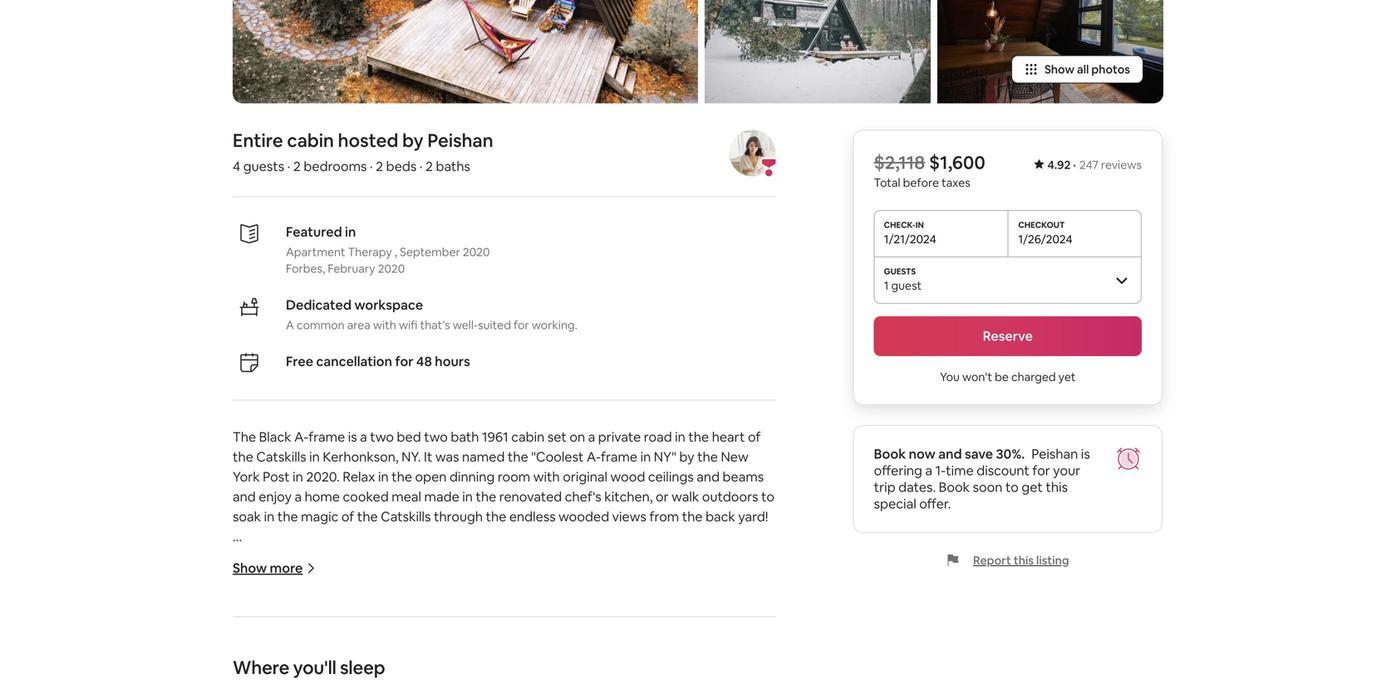 Task type: describe. For each thing, give the bounding box(es) containing it.
reserve
[[983, 328, 1033, 345]]

modified
[[501, 608, 556, 625]]

ny.
[[402, 449, 421, 466]]

for inside peishan is offering a 1-time discount for your trip dates. book soon to get this special offer.
[[1033, 462, 1050, 480]]

a
[[286, 318, 294, 333]]

winter image
[[705, 0, 931, 103]]

listing
[[1036, 553, 1069, 568]]

1-
[[936, 462, 946, 480]]

renovated
[[233, 608, 299, 625]]

free cancellation for 48 hours
[[286, 353, 470, 370]]

cozy,
[[649, 648, 680, 665]]

show all photos
[[1045, 62, 1130, 77]]

set inside the black a-frame is a two bed two bath 1961 cabin set on a private road in the heart of the catskills in kerhonkson, ny. it was named the "coolest a-frame in ny" by the new york post in 2020. relax in the open dinning room with original wood ceilings and beams and enjoy a home cooked meal made in the renovated chef's kitchen, or walk outdoors to soak in the magic of the catskills through the endless wooded views from the back yard!
[[548, 429, 567, 446]]

views
[[612, 509, 647, 526]]

time
[[946, 462, 974, 480]]

magic
[[301, 509, 339, 526]]

made
[[424, 489, 459, 506]]

endless
[[509, 509, 556, 526]]

open inside renovated 1960s off the grid solar powered modified a-frame, set on a private road in a private community, sprawling two acres of deeply wooded catskill forests. the house features two full bedrooms, two baths as well as a very comfortable, cozy, open floor plan.
[[683, 648, 714, 665]]

cabin inside entire cabin hosted by peishan 4 guests · 2 bedrooms · 2 beds · 2 baths
[[287, 129, 334, 152]]

0 horizontal spatial a-
[[294, 429, 309, 446]]

247
[[1080, 157, 1099, 172]]

house
[[713, 628, 750, 645]]

entire cabin hosted by peishan 4 guests · 2 bedrooms · 2 beds · 2 baths
[[233, 129, 493, 175]]

be
[[995, 370, 1009, 385]]

bath
[[451, 429, 479, 446]]

powered
[[443, 608, 498, 625]]

new
[[721, 449, 749, 466]]

is inside peishan is offering a 1-time discount for your trip dates. book soon to get this special offer.
[[1081, 446, 1090, 463]]

4.92
[[1048, 157, 1071, 172]]

comfortable,
[[567, 648, 646, 665]]

you'll
[[293, 657, 336, 680]]

won't
[[963, 370, 992, 385]]

1 horizontal spatial frame
[[601, 449, 638, 466]]

the right by
[[697, 449, 718, 466]]

the left endless
[[486, 509, 506, 526]]

4.92 · 247 reviews
[[1048, 157, 1142, 172]]

chef's
[[565, 489, 602, 506]]

two down the sprawling
[[404, 648, 428, 665]]

a inside peishan is offering a 1-time discount for your trip dates. book soon to get this special offer.
[[925, 462, 933, 480]]

by peishan
[[402, 129, 493, 152]]

road inside renovated 1960s off the grid solar powered modified a-frame, set on a private road in a private community, sprawling two acres of deeply wooded catskill forests. the house features two full bedrooms, two baths as well as a very comfortable, cozy, open floor plan.
[[712, 608, 740, 625]]

area
[[347, 318, 371, 333]]

soon
[[973, 479, 1003, 496]]

well
[[484, 648, 508, 665]]

offer.
[[919, 496, 951, 513]]

$2,118 $1,600 total before taxes
[[874, 151, 986, 190]]

1
[[884, 278, 889, 293]]

report this listing
[[973, 553, 1069, 568]]

beams
[[723, 469, 764, 486]]

0 vertical spatial of
[[748, 429, 761, 446]]

4
[[233, 158, 240, 175]]

baths inside renovated 1960s off the grid solar powered modified a-frame, set on a private road in a private community, sprawling two acres of deeply wooded catskill forests. the house features two full bedrooms, two baths as well as a very comfortable, cozy, open floor plan.
[[430, 648, 465, 665]]

plan.
[[233, 668, 262, 685]]

1 · from the left
[[1073, 157, 1076, 172]]

offering
[[874, 462, 923, 480]]

$1,600
[[929, 151, 986, 174]]

1 guest
[[884, 278, 922, 293]]

on inside renovated 1960s off the grid solar powered modified a-frame, set on a private road in a private community, sprawling two acres of deeply wooded catskill forests. the house features two full bedrooms, two baths as well as a very comfortable, cozy, open floor plan.
[[637, 608, 653, 625]]

from
[[650, 509, 679, 526]]

@ablackaframe
[[233, 548, 330, 566]]

report this listing button
[[947, 553, 1069, 568]]

wifi
[[399, 318, 418, 333]]

deeply
[[493, 628, 535, 645]]

community,
[[278, 628, 350, 645]]

two down 'solar'
[[415, 628, 438, 645]]

dates.
[[899, 479, 936, 496]]

grid
[[383, 608, 408, 625]]

3 2 from the left
[[426, 158, 433, 175]]

1/21/2024
[[884, 232, 936, 247]]

show for show all photos
[[1045, 62, 1075, 77]]

trip
[[874, 479, 896, 496]]

to inside peishan is offering a 1-time discount for your trip dates. book soon to get this special offer.
[[1006, 479, 1019, 496]]

is inside the black a-frame is a two bed two bath 1961 cabin set on a private road in the heart of the catskills in kerhonkson, ny. it was named the "coolest a-frame in ny" by the new york post in 2020. relax in the open dinning room with original wood ceilings and beams and enjoy a home cooked meal made in the renovated chef's kitchen, or walk outdoors to soak in the magic of the catskills through the endless wooded views from the back yard!
[[348, 429, 357, 446]]

special
[[874, 496, 917, 513]]

the down walk at the bottom of the page
[[682, 509, 703, 526]]

48
[[416, 353, 432, 370]]

open inside the black a-frame is a two bed two bath 1961 cabin set on a private road in the heart of the catskills in kerhonkson, ny. it was named the "coolest a-frame in ny" by the new york post in 2020. relax in the open dinning room with original wood ceilings and beams and enjoy a home cooked meal made in the renovated chef's kitchen, or walk outdoors to soak in the magic of the catskills through the endless wooded views from the back yard!
[[415, 469, 447, 486]]

0 vertical spatial book
[[874, 446, 906, 463]]

two left 'bed'
[[370, 429, 394, 446]]

the up meal
[[392, 469, 412, 486]]

discount
[[977, 462, 1030, 480]]

two left full
[[286, 648, 310, 665]]

baths inside entire cabin hosted by peishan 4 guests · 2 bedrooms · 2 beds · 2 baths
[[436, 158, 470, 175]]

kerhonkson,
[[323, 449, 399, 466]]

1 as from the left
[[468, 648, 481, 665]]

guests
[[243, 158, 284, 175]]

the down 'enjoy'
[[277, 509, 298, 526]]

2 horizontal spatial private
[[666, 608, 709, 625]]

1 vertical spatial and
[[697, 469, 720, 486]]

2 as from the left
[[511, 648, 524, 665]]

show more button
[[233, 560, 316, 577]]

sleep
[[340, 657, 385, 680]]

2 · from the left
[[287, 158, 290, 175]]

get
[[1022, 479, 1043, 496]]

yard!
[[738, 509, 768, 526]]

on inside the black a-frame is a two bed two bath 1961 cabin set on a private road in the heart of the catskills in kerhonkson, ny. it was named the "coolest a-frame in ny" by the new york post in 2020. relax in the open dinning room with original wood ceilings and beams and enjoy a home cooked meal made in the renovated chef's kitchen, or walk outdoors to soak in the magic of the catskills through the endless wooded views from the back yard!
[[570, 429, 585, 446]]

the inside renovated 1960s off the grid solar powered modified a-frame, set on a private road in a private community, sprawling two acres of deeply wooded catskill forests. the house features two full bedrooms, two baths as well as a very comfortable, cozy, open floor plan.
[[360, 608, 380, 625]]

it
[[424, 449, 433, 466]]

in up 2020.
[[309, 449, 320, 466]]

of inside renovated 1960s off the grid solar powered modified a-frame, set on a private road in a private community, sprawling two acres of deeply wooded catskill forests. the house features two full bedrooms, two baths as well as a very comfortable, cozy, open floor plan.
[[477, 628, 490, 645]]

a black a- frame: sustainable catskills cabin image 5 image
[[938, 0, 1164, 103]]

to inside the black a-frame is a two bed two bath 1961 cabin set on a private road in the heart of the catskills in kerhonkson, ny. it was named the "coolest a-frame in ny" by the new york post in 2020. relax in the open dinning room with original wood ceilings and beams and enjoy a home cooked meal made in the renovated chef's kitchen, or walk outdoors to soak in the magic of the catskills through the endless wooded views from the back yard!
[[761, 489, 775, 506]]

you
[[940, 370, 960, 385]]

taxes
[[942, 175, 971, 190]]

forests.
[[638, 628, 684, 645]]

entire
[[233, 129, 283, 152]]

now
[[909, 446, 936, 463]]

1 horizontal spatial catskills
[[381, 509, 431, 526]]

frame,
[[573, 608, 612, 625]]

photos
[[1092, 62, 1130, 77]]

1 2 from the left
[[293, 158, 301, 175]]

0 horizontal spatial 2020
[[378, 261, 405, 276]]

wooded inside the black a-frame is a two bed two bath 1961 cabin set on a private road in the heart of the catskills in kerhonkson, ny. it was named the "coolest a-frame in ny" by the new york post in 2020. relax in the open dinning room with original wood ceilings and beams and enjoy a home cooked meal made in the renovated chef's kitchen, or walk outdoors to soak in the magic of the catskills through the endless wooded views from the back yard!
[[559, 509, 609, 526]]

september
[[400, 245, 460, 260]]

$2,118
[[874, 151, 925, 174]]

the up by
[[689, 429, 709, 446]]

forbes,
[[286, 261, 325, 276]]

in right the post at bottom left
[[293, 469, 303, 486]]



Task type: vqa. For each thing, say whether or not it's contained in the screenshot.
Switch to hosting link
no



Task type: locate. For each thing, give the bounding box(es) containing it.
room
[[498, 469, 530, 486]]

wooded inside renovated 1960s off the grid solar powered modified a-frame, set on a private road in a private community, sprawling two acres of deeply wooded catskill forests. the house features two full bedrooms, two baths as well as a very comfortable, cozy, open floor plan.
[[538, 628, 588, 645]]

for left your
[[1033, 462, 1050, 480]]

heart
[[712, 429, 745, 446]]

1 vertical spatial for
[[395, 353, 414, 370]]

a- right black
[[294, 429, 309, 446]]

"coolest
[[531, 449, 584, 466]]

show inside button
[[1045, 62, 1075, 77]]

is
[[348, 429, 357, 446], [1081, 446, 1090, 463]]

0 horizontal spatial show
[[233, 560, 267, 577]]

catskills up the post at bottom left
[[256, 449, 306, 466]]

1 vertical spatial open
[[683, 648, 714, 665]]

1 vertical spatial baths
[[430, 648, 465, 665]]

cabin inside the black a-frame is a two bed two bath 1961 cabin set on a private road in the heart of the catskills in kerhonkson, ny. it was named the "coolest a-frame in ny" by the new york post in 2020. relax in the open dinning room with original wood ceilings and beams and enjoy a home cooked meal made in the renovated chef's kitchen, or walk outdoors to soak in the magic of the catskills through the endless wooded views from the back yard!
[[511, 429, 545, 446]]

february
[[328, 261, 375, 276]]

cabin
[[287, 129, 334, 152], [511, 429, 545, 446]]

1 vertical spatial catskills
[[381, 509, 431, 526]]

·
[[1073, 157, 1076, 172], [287, 158, 290, 175], [370, 158, 373, 175], [420, 158, 423, 175]]

2 horizontal spatial for
[[1033, 462, 1050, 480]]

with
[[373, 318, 396, 333], [533, 469, 560, 486]]

baths down acres
[[430, 648, 465, 665]]

of up the well
[[477, 628, 490, 645]]

0 horizontal spatial 2
[[293, 158, 301, 175]]

working.
[[532, 318, 578, 333]]

set up catskill
[[615, 608, 634, 625]]

the up the york
[[233, 449, 253, 466]]

acres
[[441, 628, 474, 645]]

0 horizontal spatial catskills
[[256, 449, 306, 466]]

or
[[656, 489, 669, 506]]

original
[[563, 469, 608, 486]]

the inside renovated 1960s off the grid solar powered modified a-frame, set on a private road in a private community, sprawling two acres of deeply wooded catskill forests. the house features two full bedrooms, two baths as well as a very comfortable, cozy, open floor plan.
[[687, 628, 710, 645]]

0 vertical spatial frame
[[309, 429, 345, 446]]

a- inside renovated 1960s off the grid solar powered modified a-frame, set on a private road in a private community, sprawling two acres of deeply wooded catskill forests. the house features two full bedrooms, two baths as well as a very comfortable, cozy, open floor plan.
[[558, 608, 573, 625]]

catskill
[[591, 628, 635, 645]]

1 horizontal spatial with
[[533, 469, 560, 486]]

0 horizontal spatial frame
[[309, 429, 345, 446]]

book inside peishan is offering a 1-time discount for your trip dates. book soon to get this special offer.
[[939, 479, 970, 496]]

2 horizontal spatial 2
[[426, 158, 433, 175]]

the up room
[[508, 449, 528, 466]]

0 horizontal spatial open
[[415, 469, 447, 486]]

0 horizontal spatial cabin
[[287, 129, 334, 152]]

0 vertical spatial 2020
[[463, 245, 490, 260]]

to
[[1006, 479, 1019, 496], [761, 489, 775, 506]]

1 vertical spatial this
[[1014, 553, 1034, 568]]

two
[[370, 429, 394, 446], [424, 429, 448, 446], [415, 628, 438, 645], [286, 648, 310, 665], [404, 648, 428, 665]]

private up forests.
[[666, 608, 709, 625]]

wooded up the very
[[538, 628, 588, 645]]

dedicated
[[286, 297, 352, 314]]

open left 'floor'
[[683, 648, 714, 665]]

yet
[[1059, 370, 1076, 385]]

ceilings
[[648, 469, 694, 486]]

0 horizontal spatial as
[[468, 648, 481, 665]]

york
[[233, 469, 260, 486]]

wooded
[[559, 509, 609, 526], [538, 628, 588, 645]]

more
[[270, 560, 303, 577]]

0 vertical spatial baths
[[436, 158, 470, 175]]

bedrooms,
[[335, 648, 401, 665]]

1 vertical spatial the
[[687, 628, 710, 645]]

in up therapy
[[345, 224, 356, 241]]

the left black
[[233, 429, 256, 446]]

with inside the black a-frame is a two bed two bath 1961 cabin set on a private road in the heart of the catskills in kerhonkson, ny. it was named the "coolest a-frame in ny" by the new york post in 2020. relax in the open dinning room with original wood ceilings and beams and enjoy a home cooked meal made in the renovated chef's kitchen, or walk outdoors to soak in the magic of the catskills through the endless wooded views from the back yard!
[[533, 469, 560, 486]]

frame up wood
[[601, 449, 638, 466]]

2 vertical spatial of
[[477, 628, 490, 645]]

that's
[[420, 318, 450, 333]]

report
[[973, 553, 1011, 568]]

3 · from the left
[[370, 158, 373, 175]]

2 vertical spatial for
[[1033, 462, 1050, 480]]

as
[[468, 648, 481, 665], [511, 648, 524, 665]]

this
[[1046, 479, 1068, 496], [1014, 553, 1034, 568]]

book left the soon
[[939, 479, 970, 496]]

2020 down ,
[[378, 261, 405, 276]]

renovated
[[499, 489, 562, 506]]

1 horizontal spatial open
[[683, 648, 714, 665]]

dinning
[[450, 469, 495, 486]]

the left house
[[687, 628, 710, 645]]

cabin right 1961
[[511, 429, 545, 446]]

bed
[[397, 429, 421, 446]]

0 vertical spatial catskills
[[256, 449, 306, 466]]

0 horizontal spatial with
[[373, 318, 396, 333]]

in down 'enjoy'
[[264, 509, 275, 526]]

the black a-frame is a two bed two bath 1961 cabin set on a private road in the heart of the catskills in kerhonkson, ny. it was named the "coolest a-frame in ny" by the new york post in 2020. relax in the open dinning room with original wood ceilings and beams and enjoy a home cooked meal made in the renovated chef's kitchen, or walk outdoors to soak in the magic of the catskills through the endless wooded views from the back yard!
[[233, 429, 778, 526]]

1 horizontal spatial as
[[511, 648, 524, 665]]

0 vertical spatial a-
[[294, 429, 309, 446]]

0 vertical spatial private
[[598, 429, 641, 446]]

in up by
[[675, 429, 686, 446]]

1 horizontal spatial 2020
[[463, 245, 490, 260]]

1 vertical spatial private
[[666, 608, 709, 625]]

for inside dedicated workspace a common area with wifi that's well-suited for working.
[[514, 318, 529, 333]]

wooded down chef's
[[559, 509, 609, 526]]

walk
[[672, 489, 699, 506]]

in left ny"
[[640, 449, 651, 466]]

home
[[305, 489, 340, 506]]

· right guests
[[287, 158, 290, 175]]

0 horizontal spatial set
[[548, 429, 567, 446]]

1 horizontal spatial of
[[477, 628, 490, 645]]

charged
[[1012, 370, 1056, 385]]

1 horizontal spatial set
[[615, 608, 634, 625]]

and right now
[[939, 446, 962, 463]]

1 horizontal spatial show
[[1045, 62, 1075, 77]]

private up wood
[[598, 429, 641, 446]]

save
[[965, 446, 993, 463]]

1961
[[482, 429, 509, 446]]

cancellation
[[316, 353, 392, 370]]

2 vertical spatial private
[[233, 628, 276, 645]]

0 vertical spatial road
[[644, 429, 672, 446]]

0 horizontal spatial is
[[348, 429, 357, 446]]

road up ny"
[[644, 429, 672, 446]]

· down hosted
[[370, 158, 373, 175]]

hours
[[435, 353, 470, 370]]

bedrooms
[[304, 158, 367, 175]]

for left 48
[[395, 353, 414, 370]]

1 vertical spatial book
[[939, 479, 970, 496]]

ny"
[[654, 449, 677, 466]]

sprawling
[[353, 628, 412, 645]]

1 horizontal spatial is
[[1081, 446, 1090, 463]]

floor
[[717, 648, 746, 665]]

4 · from the left
[[420, 158, 423, 175]]

in inside 'featured in apartment therapy , september 2020 forbes, february 2020'
[[345, 224, 356, 241]]

,
[[395, 245, 397, 260]]

open down it
[[415, 469, 447, 486]]

very
[[537, 648, 564, 665]]

2 2 from the left
[[376, 158, 383, 175]]

1 horizontal spatial 2
[[376, 158, 383, 175]]

is up the kerhonkson,
[[348, 429, 357, 446]]

0 horizontal spatial private
[[233, 628, 276, 645]]

fall time image
[[233, 0, 698, 103]]

1 horizontal spatial the
[[687, 628, 710, 645]]

show left all
[[1045, 62, 1075, 77]]

0 vertical spatial with
[[373, 318, 396, 333]]

1 vertical spatial of
[[341, 509, 354, 526]]

a
[[360, 429, 367, 446], [588, 429, 595, 446], [925, 462, 933, 480], [295, 489, 302, 506], [656, 608, 663, 625], [756, 608, 763, 625], [527, 648, 534, 665]]

the down cooked
[[357, 509, 378, 526]]

0 horizontal spatial the
[[233, 429, 256, 446]]

road up house
[[712, 608, 740, 625]]

0 horizontal spatial book
[[874, 446, 906, 463]]

through
[[434, 509, 483, 526]]

as down deeply
[[511, 648, 524, 665]]

1 vertical spatial with
[[533, 469, 560, 486]]

and up 'outdoors'
[[697, 469, 720, 486]]

1 guest button
[[874, 257, 1142, 303]]

1 horizontal spatial and
[[697, 469, 720, 486]]

1 vertical spatial wooded
[[538, 628, 588, 645]]

0 vertical spatial on
[[570, 429, 585, 446]]

as left the well
[[468, 648, 481, 665]]

0 horizontal spatial to
[[761, 489, 775, 506]]

with inside dedicated workspace a common area with wifi that's well-suited for working.
[[373, 318, 396, 333]]

book left now
[[874, 446, 906, 463]]

2 horizontal spatial a-
[[587, 449, 601, 466]]

1 horizontal spatial on
[[637, 608, 653, 625]]

baths down the by peishan
[[436, 158, 470, 175]]

enjoy
[[259, 489, 292, 506]]

the down dinning
[[476, 489, 496, 506]]

2 vertical spatial and
[[233, 489, 256, 506]]

cabin up "bedrooms"
[[287, 129, 334, 152]]

1 vertical spatial road
[[712, 608, 740, 625]]

0 vertical spatial cabin
[[287, 129, 334, 152]]

a-
[[294, 429, 309, 446], [587, 449, 601, 466], [558, 608, 573, 625]]

0 vertical spatial open
[[415, 469, 447, 486]]

2 horizontal spatial and
[[939, 446, 962, 463]]

1 horizontal spatial this
[[1046, 479, 1068, 496]]

off
[[340, 608, 357, 625]]

1 horizontal spatial a-
[[558, 608, 573, 625]]

relax in
[[343, 469, 389, 486]]

where you'll sleep
[[233, 657, 385, 680]]

kitchen,
[[604, 489, 653, 506]]

the
[[233, 429, 256, 446], [687, 628, 710, 645]]

private
[[598, 429, 641, 446], [666, 608, 709, 625], [233, 628, 276, 645]]

1/26/2024
[[1018, 232, 1073, 247]]

catskills down meal
[[381, 509, 431, 526]]

0 horizontal spatial and
[[233, 489, 256, 506]]

named
[[462, 449, 505, 466]]

this inside peishan is offering a 1-time discount for your trip dates. book soon to get this special offer.
[[1046, 479, 1068, 496]]

0 vertical spatial the
[[233, 429, 256, 446]]

free
[[286, 353, 313, 370]]

frame up the kerhonkson,
[[309, 429, 345, 446]]

wood
[[611, 469, 645, 486]]

a- right modified
[[558, 608, 573, 625]]

book now and save 30%.
[[874, 446, 1025, 463]]

of right heart at the right of the page
[[748, 429, 761, 446]]

to up yard! at the bottom right of the page
[[761, 489, 775, 506]]

show left more
[[233, 560, 267, 577]]

0 horizontal spatial this
[[1014, 553, 1034, 568]]

0 horizontal spatial road
[[644, 429, 672, 446]]

of
[[748, 429, 761, 446], [341, 509, 354, 526], [477, 628, 490, 645]]

renovated 1960s off the grid solar powered modified a-frame, set on a private road in a private community, sprawling two acres of deeply wooded catskill forests. the house features two full bedrooms, two baths as well as a very comfortable, cozy, open floor plan.
[[233, 608, 766, 685]]

0 horizontal spatial for
[[395, 353, 414, 370]]

1 vertical spatial on
[[637, 608, 653, 625]]

2 right beds
[[426, 158, 433, 175]]

road inside the black a-frame is a two bed two bath 1961 cabin set on a private road in the heart of the catskills in kerhonkson, ny. it was named the "coolest a-frame in ny" by the new york post in 2020. relax in the open dinning room with original wood ceilings and beams and enjoy a home cooked meal made in the renovated chef's kitchen, or walk outdoors to soak in the magic of the catskills through the endless wooded views from the back yard!
[[644, 429, 672, 446]]

· left 247
[[1073, 157, 1076, 172]]

cooked
[[343, 489, 389, 506]]

2 left beds
[[376, 158, 383, 175]]

· right beds
[[420, 158, 423, 175]]

guest
[[891, 278, 922, 293]]

2 horizontal spatial of
[[748, 429, 761, 446]]

this left listing
[[1014, 553, 1034, 568]]

1 horizontal spatial to
[[1006, 479, 1019, 496]]

featured in apartment therapy , september 2020 forbes, february 2020
[[286, 224, 490, 276]]

peishan
[[1032, 446, 1078, 463]]

in up house
[[743, 608, 753, 625]]

0 vertical spatial show
[[1045, 62, 1075, 77]]

soak
[[233, 509, 261, 526]]

this right get
[[1046, 479, 1068, 496]]

0 vertical spatial wooded
[[559, 509, 609, 526]]

1 horizontal spatial cabin
[[511, 429, 545, 446]]

on up "coolest
[[570, 429, 585, 446]]

on up forests.
[[637, 608, 653, 625]]

the inside the black a-frame is a two bed two bath 1961 cabin set on a private road in the heart of the catskills in kerhonkson, ny. it was named the "coolest a-frame in ny" by the new york post in 2020. relax in the open dinning room with original wood ceilings and beams and enjoy a home cooked meal made in the renovated chef's kitchen, or walk outdoors to soak in the magic of the catskills through the endless wooded views from the back yard!
[[233, 429, 256, 446]]

therapy
[[348, 245, 392, 260]]

reserve button
[[874, 317, 1142, 356]]

1 vertical spatial frame
[[601, 449, 638, 466]]

the right off
[[360, 608, 380, 625]]

1 vertical spatial cabin
[[511, 429, 545, 446]]

with down workspace
[[373, 318, 396, 333]]

of down cooked
[[341, 509, 354, 526]]

two up it
[[424, 429, 448, 446]]

in down dinning
[[462, 489, 473, 506]]

1 vertical spatial show
[[233, 560, 267, 577]]

0 vertical spatial this
[[1046, 479, 1068, 496]]

0 vertical spatial set
[[548, 429, 567, 446]]

peishan is a superhost. learn more about peishan. image
[[729, 130, 776, 177], [729, 130, 776, 177]]

1 horizontal spatial private
[[598, 429, 641, 446]]

workspace
[[354, 297, 423, 314]]

0 vertical spatial for
[[514, 318, 529, 333]]

in inside renovated 1960s off the grid solar powered modified a-frame, set on a private road in a private community, sprawling two acres of deeply wooded catskill forests. the house features two full bedrooms, two baths as well as a very comfortable, cozy, open floor plan.
[[743, 608, 753, 625]]

1 vertical spatial a-
[[587, 449, 601, 466]]

show for show more
[[233, 560, 267, 577]]

to left get
[[1006, 479, 1019, 496]]

set up "coolest
[[548, 429, 567, 446]]

private inside the black a-frame is a two bed two bath 1961 cabin set on a private road in the heart of the catskills in kerhonkson, ny. it was named the "coolest a-frame in ny" by the new york post in 2020. relax in the open dinning room with original wood ceilings and beams and enjoy a home cooked meal made in the renovated chef's kitchen, or walk outdoors to soak in the magic of the catskills through the endless wooded views from the back yard!
[[598, 429, 641, 446]]

is right your
[[1081, 446, 1090, 463]]

with down "coolest
[[533, 469, 560, 486]]

1 horizontal spatial book
[[939, 479, 970, 496]]

2020 right 'september' on the top
[[463, 245, 490, 260]]

1 vertical spatial set
[[615, 608, 634, 625]]

show
[[1045, 62, 1075, 77], [233, 560, 267, 577]]

hosted
[[338, 129, 399, 152]]

for right suited
[[514, 318, 529, 333]]

set inside renovated 1960s off the grid solar powered modified a-frame, set on a private road in a private community, sprawling two acres of deeply wooded catskill forests. the house features two full bedrooms, two baths as well as a very comfortable, cozy, open floor plan.
[[615, 608, 634, 625]]

features
[[233, 648, 284, 665]]

0 horizontal spatial on
[[570, 429, 585, 446]]

before
[[903, 175, 939, 190]]

1 horizontal spatial road
[[712, 608, 740, 625]]

1 horizontal spatial for
[[514, 318, 529, 333]]

and down the york
[[233, 489, 256, 506]]

0 horizontal spatial of
[[341, 509, 354, 526]]

peishan is offering a 1-time discount for your trip dates. book soon to get this special offer.
[[874, 446, 1090, 513]]

well-
[[453, 318, 478, 333]]

2 right guests
[[293, 158, 301, 175]]

black
[[259, 429, 291, 446]]

private up features
[[233, 628, 276, 645]]

2 vertical spatial a-
[[558, 608, 573, 625]]

meal
[[392, 489, 421, 506]]

a- up original
[[587, 449, 601, 466]]

0 vertical spatial and
[[939, 446, 962, 463]]

1 vertical spatial 2020
[[378, 261, 405, 276]]



